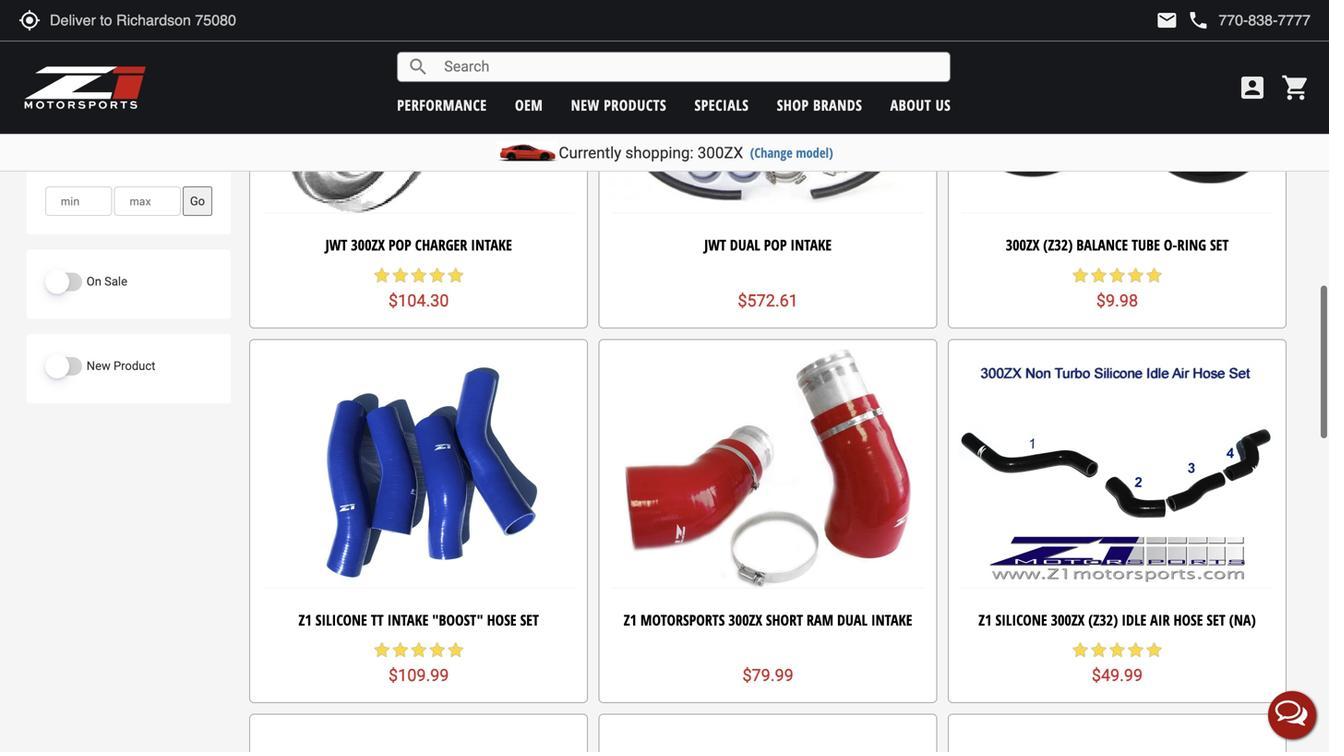 Task type: locate. For each thing, give the bounding box(es) containing it.
z1 for z1 motorsports 300zx short ram dual intake
[[624, 610, 637, 630]]

$500
[[104, 107, 131, 121], [60, 132, 87, 146]]

set for 300zx (z32) balance tube o-ring set
[[1210, 235, 1229, 255]]

3 z1 from the left
[[979, 610, 992, 630]]

pop for intake
[[764, 235, 787, 255]]

1 vertical spatial $100
[[60, 107, 87, 121]]

about
[[891, 95, 932, 115]]

2 jwt from the left
[[705, 235, 727, 255]]

Search search field
[[430, 53, 950, 81]]

1 vertical spatial to
[[90, 132, 101, 146]]

shop brands link
[[777, 95, 863, 115]]

intake right charger
[[471, 235, 512, 255]]

0 horizontal spatial hose
[[487, 610, 517, 630]]

$500 up $500 to $1000
[[104, 107, 131, 121]]

z1 for z1 silicone tt intake "boost" hose set
[[299, 610, 312, 630]]

phone
[[1188, 9, 1210, 31]]

$1000 & above
[[57, 157, 141, 171]]

ring
[[1178, 235, 1207, 255]]

$100 up $100 to $500
[[95, 82, 122, 96]]

300zx for silicone
[[1051, 610, 1085, 630]]

$572.61
[[738, 291, 798, 311]]

$500 down $100 to $500
[[60, 132, 87, 146]]

(z32) left balance
[[1044, 235, 1073, 255]]

2 hose from the left
[[1174, 610, 1204, 630]]

1 vertical spatial $500
[[60, 132, 87, 146]]

1 horizontal spatial jwt
[[705, 235, 727, 255]]

performance
[[397, 95, 487, 115]]

0 horizontal spatial jwt
[[326, 235, 347, 255]]

1 horizontal spatial z1
[[624, 610, 637, 630]]

motorsports
[[641, 610, 725, 630]]

0 horizontal spatial $500
[[60, 132, 87, 146]]

silicone
[[316, 610, 367, 630], [996, 610, 1048, 630]]

300zx for shopping:
[[698, 144, 744, 162]]

new product
[[87, 359, 155, 373]]

0 vertical spatial dual
[[730, 235, 761, 255]]

set for z1 silicone tt intake "boost" hose set
[[520, 610, 539, 630]]

mail link
[[1156, 9, 1179, 31]]

1 silicone from the left
[[316, 610, 367, 630]]

1 to from the top
[[90, 107, 101, 121]]

$1000 left &
[[60, 157, 94, 171]]

1 jwt from the left
[[326, 235, 347, 255]]

2 z1 from the left
[[624, 610, 637, 630]]

us
[[936, 95, 951, 115]]

shopping:
[[626, 144, 694, 162]]

2 silicone from the left
[[996, 610, 1048, 630]]

phone link
[[1188, 9, 1311, 31]]

jwt for jwt 300zx pop charger intake
[[326, 235, 347, 255]]

dual up the $572.61
[[730, 235, 761, 255]]

1 z1 from the left
[[299, 610, 312, 630]]

0 horizontal spatial silicone
[[316, 610, 367, 630]]

star star star star star $9.98
[[1072, 266, 1164, 311]]

$100 down under
[[60, 107, 87, 121]]

set
[[1210, 235, 1229, 255], [520, 610, 539, 630], [1207, 610, 1226, 630]]

300zx down specials
[[698, 144, 744, 162]]

1 pop from the left
[[389, 235, 412, 255]]

2 to from the top
[[90, 132, 101, 146]]

about us link
[[891, 95, 951, 115]]

300zx left short
[[729, 610, 763, 630]]

1 horizontal spatial $500
[[104, 107, 131, 121]]

short
[[766, 610, 803, 630]]

dual right ram
[[837, 610, 868, 630]]

1 horizontal spatial $100
[[95, 82, 122, 96]]

shopping_cart link
[[1277, 73, 1311, 102]]

set left (na)
[[1207, 610, 1226, 630]]

"boost"
[[432, 610, 484, 630]]

to down $100 to $500
[[90, 132, 101, 146]]

shop brands
[[777, 95, 863, 115]]

brands
[[813, 95, 863, 115]]

currently
[[559, 144, 622, 162]]

None radio
[[45, 56, 57, 68], [45, 81, 57, 93], [45, 131, 57, 143], [45, 56, 57, 68], [45, 81, 57, 93], [45, 131, 57, 143]]

intake
[[471, 235, 512, 255], [791, 235, 832, 255], [387, 610, 429, 630], [871, 610, 913, 630]]

new
[[87, 359, 111, 373]]

(change model) link
[[750, 144, 833, 162]]

z1 motorsports logo image
[[23, 65, 147, 111]]

300zx for motorsports
[[729, 610, 763, 630]]

my_location
[[18, 9, 41, 31]]

0 horizontal spatial pop
[[389, 235, 412, 255]]

hose right air
[[1174, 610, 1204, 630]]

pop for charger
[[389, 235, 412, 255]]

2 horizontal spatial z1
[[979, 610, 992, 630]]

performance link
[[397, 95, 487, 115]]

pop
[[389, 235, 412, 255], [764, 235, 787, 255]]

set right ring
[[1210, 235, 1229, 255]]

$500 to $1000
[[57, 132, 137, 146]]

charger
[[415, 235, 467, 255]]

products
[[604, 95, 667, 115]]

about us
[[891, 95, 951, 115]]

star star star star star $104.30
[[373, 266, 465, 311]]

to up $500 to $1000
[[90, 107, 101, 121]]

1 horizontal spatial (z32)
[[1089, 610, 1118, 630]]

$104.30
[[389, 291, 449, 311]]

(z32) left idle on the right
[[1089, 610, 1118, 630]]

None radio
[[45, 106, 57, 118]]

jwt dual pop intake
[[705, 235, 832, 255]]

(change
[[750, 144, 793, 162]]

search
[[407, 56, 430, 78]]

shop
[[777, 95, 809, 115]]

300zx up star star star star star $49.99
[[1051, 610, 1085, 630]]

intake up the $572.61
[[791, 235, 832, 255]]

1 horizontal spatial silicone
[[996, 610, 1048, 630]]

hose
[[487, 610, 517, 630], [1174, 610, 1204, 630]]

set right the "boost"
[[520, 610, 539, 630]]

0 vertical spatial (z32)
[[1044, 235, 1073, 255]]

0 vertical spatial to
[[90, 107, 101, 121]]

product
[[114, 359, 155, 373]]

300zx up star star star star star $104.30
[[351, 235, 385, 255]]

mail
[[1156, 9, 1179, 31]]

star star star star star $109.99
[[373, 641, 465, 686]]

silicone for tt
[[316, 610, 367, 630]]

$100
[[95, 82, 122, 96], [60, 107, 87, 121]]

star
[[373, 266, 391, 285], [391, 266, 410, 285], [410, 266, 428, 285], [428, 266, 447, 285], [447, 266, 465, 285], [1072, 266, 1090, 285], [1090, 266, 1108, 285], [1108, 266, 1127, 285], [1127, 266, 1145, 285], [1145, 266, 1164, 285], [373, 641, 391, 660], [391, 641, 410, 660], [410, 641, 428, 660], [428, 641, 447, 660], [447, 641, 465, 660], [1072, 641, 1090, 660], [1090, 641, 1108, 660], [1108, 641, 1127, 660], [1127, 641, 1145, 660], [1145, 641, 1164, 660]]

pop left charger
[[389, 235, 412, 255]]

all
[[57, 57, 74, 71]]

hose right the "boost"
[[487, 610, 517, 630]]

(z32)
[[1044, 235, 1073, 255], [1089, 610, 1118, 630]]

pop up the $572.61
[[764, 235, 787, 255]]

1 horizontal spatial hose
[[1174, 610, 1204, 630]]

2 pop from the left
[[764, 235, 787, 255]]

z1
[[299, 610, 312, 630], [624, 610, 637, 630], [979, 610, 992, 630]]

min number field
[[45, 187, 112, 216]]

$1000
[[104, 132, 137, 146], [60, 157, 94, 171]]

0 vertical spatial $100
[[95, 82, 122, 96]]

300zx
[[698, 144, 744, 162], [351, 235, 385, 255], [1006, 235, 1040, 255], [729, 610, 763, 630], [1051, 610, 1085, 630]]

on
[[87, 275, 101, 289]]

model)
[[796, 144, 833, 162]]

1 vertical spatial $1000
[[60, 157, 94, 171]]

300zx left balance
[[1006, 235, 1040, 255]]

$1000 up above
[[104, 132, 137, 146]]

to
[[90, 107, 101, 121], [90, 132, 101, 146]]

tube
[[1132, 235, 1161, 255]]

jwt
[[326, 235, 347, 255], [705, 235, 727, 255]]

0 horizontal spatial z1
[[299, 610, 312, 630]]

dual
[[730, 235, 761, 255], [837, 610, 868, 630]]

1 horizontal spatial dual
[[837, 610, 868, 630]]

&
[[97, 157, 104, 171]]

under  $100
[[57, 82, 122, 96]]

1 horizontal spatial $1000
[[104, 132, 137, 146]]

1 horizontal spatial pop
[[764, 235, 787, 255]]



Task type: vqa. For each thing, say whether or not it's contained in the screenshot.
(Change model) link on the right top
yes



Task type: describe. For each thing, give the bounding box(es) containing it.
under
[[60, 82, 92, 96]]

z1 motorsports 300zx short ram dual intake
[[624, 610, 913, 630]]

air
[[1151, 610, 1170, 630]]

shopping_cart
[[1282, 73, 1311, 102]]

to for $100
[[90, 107, 101, 121]]

on sale
[[87, 275, 127, 289]]

z1 silicone 300zx (z32) idle air hose set (na)
[[979, 610, 1256, 630]]

go
[[190, 194, 205, 208]]

oem link
[[515, 95, 543, 115]]

specials
[[695, 95, 749, 115]]

0 vertical spatial $1000
[[104, 132, 137, 146]]

0 horizontal spatial (z32)
[[1044, 235, 1073, 255]]

oem
[[515, 95, 543, 115]]

tt
[[371, 610, 384, 630]]

300zx (z32) balance tube o-ring set
[[1006, 235, 1229, 255]]

account_box
[[1238, 73, 1268, 102]]

0 horizontal spatial $1000
[[60, 157, 94, 171]]

o-
[[1164, 235, 1178, 255]]

z1 silicone tt intake "boost" hose set
[[299, 610, 539, 630]]

new
[[571, 95, 600, 115]]

new products link
[[571, 95, 667, 115]]

balance
[[1077, 235, 1128, 255]]

ram
[[807, 610, 834, 630]]

jwt for jwt dual pop intake
[[705, 235, 727, 255]]

$49.99
[[1092, 666, 1143, 686]]

intake right ram
[[871, 610, 913, 630]]

to for $500
[[90, 132, 101, 146]]

1 vertical spatial dual
[[837, 610, 868, 630]]

above
[[107, 157, 141, 171]]

star star star star star $49.99
[[1072, 641, 1164, 686]]

$79.99
[[743, 666, 794, 686]]

(na)
[[1230, 610, 1256, 630]]

new products
[[571, 95, 667, 115]]

currently shopping: 300zx (change model)
[[559, 144, 833, 162]]

go button
[[183, 187, 212, 216]]

$100 to $500
[[57, 107, 131, 121]]

max number field
[[114, 187, 181, 216]]

intake right "tt"
[[387, 610, 429, 630]]

sale
[[104, 275, 127, 289]]

0 horizontal spatial $100
[[60, 107, 87, 121]]

account_box link
[[1234, 73, 1272, 102]]

silicone for 300zx
[[996, 610, 1048, 630]]

0 horizontal spatial dual
[[730, 235, 761, 255]]

jwt 300zx pop charger intake
[[326, 235, 512, 255]]

mail phone
[[1156, 9, 1210, 31]]

1 hose from the left
[[487, 610, 517, 630]]

price
[[43, 23, 75, 45]]

specials link
[[695, 95, 749, 115]]

z1 for z1 silicone 300zx (z32) idle air hose set (na)
[[979, 610, 992, 630]]

0 vertical spatial $500
[[104, 107, 131, 121]]

1 vertical spatial (z32)
[[1089, 610, 1118, 630]]

idle
[[1122, 610, 1147, 630]]

$9.98
[[1097, 291, 1139, 311]]

$109.99
[[389, 666, 449, 686]]



